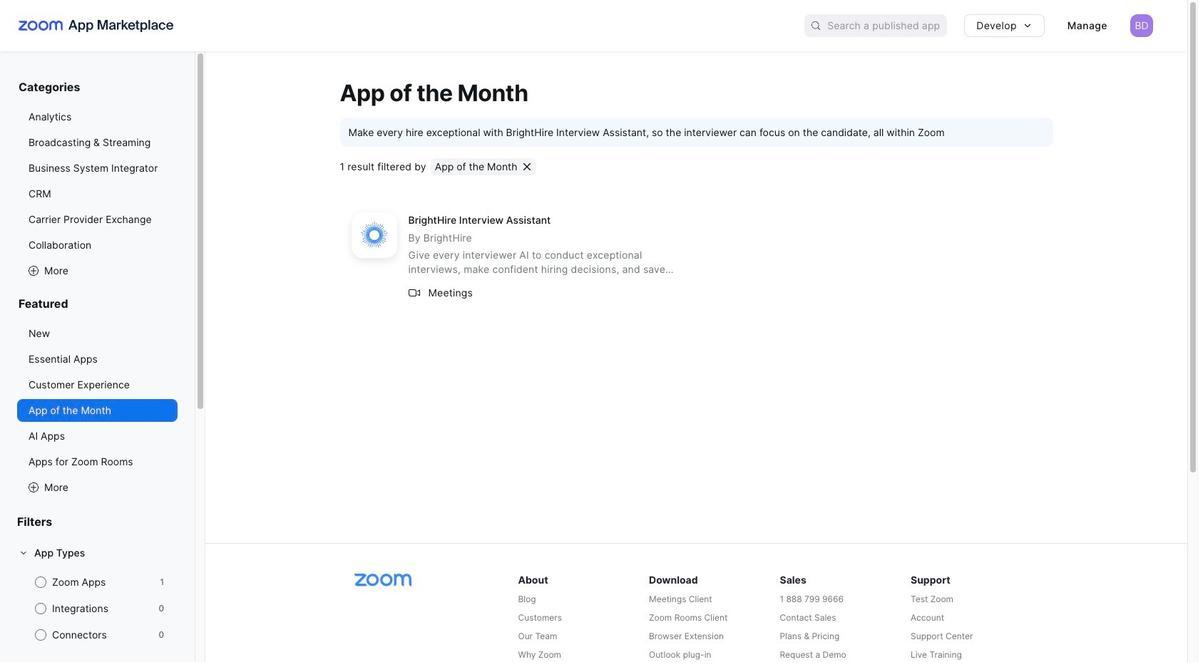 Task type: vqa. For each thing, say whether or not it's contained in the screenshot.
Search a published app element
yes



Task type: locate. For each thing, give the bounding box(es) containing it.
Search text field
[[828, 15, 947, 36]]

banner
[[0, 0, 1188, 51]]

current user is barb dwyer element
[[1131, 14, 1153, 37]]

search a published app element
[[805, 14, 947, 37]]



